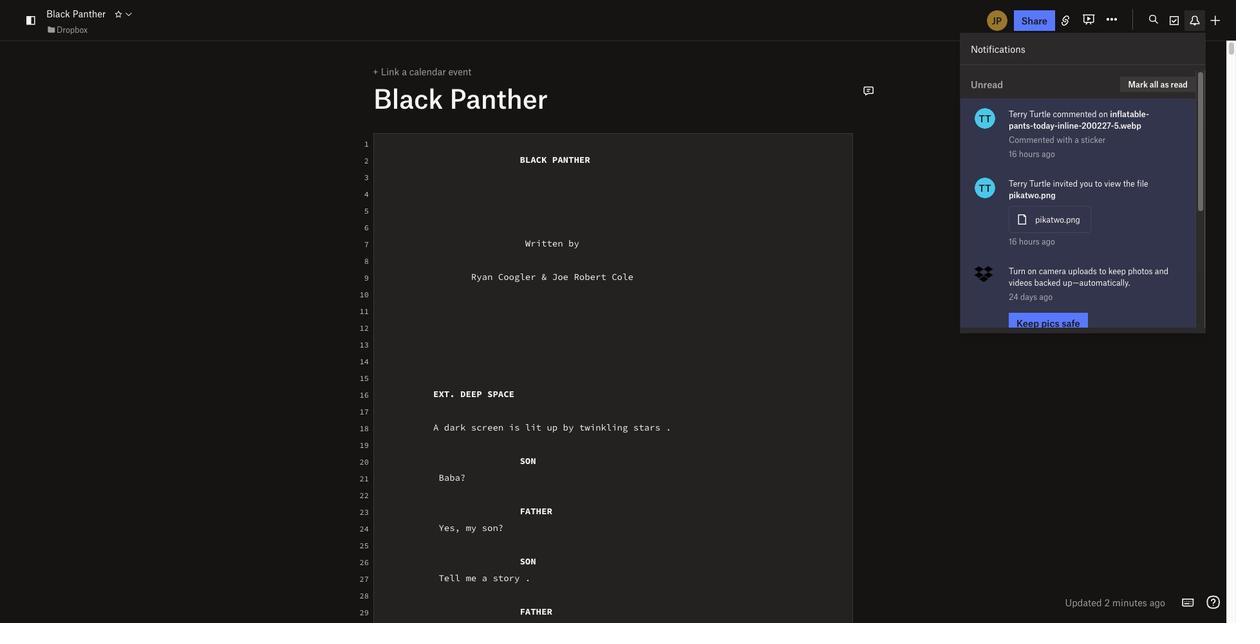 Task type: describe. For each thing, give the bounding box(es) containing it.
son tell me a story .
[[379, 556, 536, 584]]

written
[[525, 238, 563, 249]]

menu containing notifications
[[961, 33, 1205, 534]]

safe
[[1062, 317, 1080, 329]]

updated 2 minutes ago
[[1065, 597, 1165, 608]]

terry turtle commented on
[[1009, 109, 1110, 119]]

a
[[433, 422, 439, 433]]

mark all as read button
[[1120, 77, 1196, 92]]

screen
[[471, 422, 504, 433]]

notifications
[[971, 43, 1025, 55]]

written by
[[379, 238, 585, 249]]

story
[[493, 572, 520, 584]]

inflatable- pants-today-inline-200227-5.webp
[[1009, 109, 1149, 131]]

sticker
[[1081, 135, 1106, 145]]

robert
[[574, 271, 606, 283]]

videos
[[1009, 277, 1032, 288]]

son baba?
[[379, 455, 536, 483]]

tt for terry turtle invited you to view the file
[[979, 182, 991, 194]]

1 horizontal spatial on
[[1099, 109, 1108, 119]]

ago right the minutes
[[1150, 597, 1165, 608]]

photos
[[1128, 266, 1153, 276]]

deep
[[460, 388, 482, 400]]

commented
[[1009, 135, 1054, 145]]

inline-
[[1058, 120, 1082, 131]]

black inside "link"
[[46, 8, 70, 20]]

black panther link
[[46, 7, 106, 21]]

son for son tell me a story .
[[520, 556, 536, 567]]

twinkling
[[579, 422, 628, 433]]

turn on camera uploads to keep photos and videos backed up—automatically. 24 days ago
[[1009, 266, 1169, 302]]

5.webp
[[1114, 120, 1141, 131]]

ago up camera
[[1042, 236, 1055, 247]]

tt for terry turtle commented on
[[979, 113, 991, 124]]

share button
[[1014, 10, 1055, 31]]

space
[[487, 388, 514, 400]]

ago inside "commented with a sticker 16 hours ago"
[[1042, 149, 1055, 159]]

share
[[1021, 14, 1047, 26]]

minutes
[[1112, 597, 1147, 608]]

father for father
[[379, 606, 552, 617]]

inflatable-
[[1110, 109, 1149, 119]]

son for son baba?
[[520, 455, 536, 467]]

is
[[509, 422, 520, 433]]

son?
[[482, 522, 504, 534]]

with
[[1057, 135, 1073, 145]]

father yes, my son?
[[379, 505, 552, 534]]

turn on camera uploads to keep photos and videos backed up—automatically. button
[[1009, 265, 1173, 288]]

days
[[1020, 292, 1037, 302]]

and
[[1155, 266, 1169, 276]]

0 vertical spatial .
[[666, 422, 671, 433]]

camera
[[1039, 266, 1066, 276]]

mark
[[1128, 79, 1148, 89]]

read
[[1171, 79, 1188, 89]]

my
[[466, 522, 477, 534]]

unread
[[971, 79, 1003, 90]]

up—automatically.
[[1063, 277, 1130, 288]]

stars
[[633, 422, 660, 433]]

pikatwo.png inside terry turtle invited you to view the file pikatwo.png
[[1009, 190, 1056, 200]]

updated
[[1065, 597, 1102, 608]]

keep pics safe button
[[1009, 313, 1088, 333]]

turtle for invited
[[1029, 178, 1051, 189]]

terry for terry turtle invited you to view the file pikatwo.png
[[1009, 178, 1027, 189]]

ext.
[[433, 388, 455, 400]]

jp button
[[985, 9, 1009, 32]]



Task type: locate. For each thing, give the bounding box(es) containing it.
as
[[1160, 79, 1169, 89]]

pants-
[[1009, 120, 1033, 131]]

up
[[547, 422, 558, 433]]

1 vertical spatial a
[[482, 572, 487, 584]]

turtle
[[1029, 109, 1051, 119], [1029, 178, 1051, 189]]

uploads
[[1068, 266, 1097, 276]]

1 vertical spatial pikatwo.png
[[1035, 214, 1080, 224]]

0 vertical spatial 16
[[1009, 149, 1017, 159]]

coogler
[[498, 271, 536, 283]]

to inside turn on camera uploads to keep photos and videos backed up—automatically. 24 days ago
[[1099, 266, 1106, 276]]

2 tt from the top
[[979, 182, 991, 194]]

2 son from the top
[[520, 556, 536, 567]]

terry down the commented
[[1009, 178, 1027, 189]]

ext. deep space
[[379, 388, 514, 400]]

0 vertical spatial tt
[[979, 113, 991, 124]]

ago down the commented
[[1042, 149, 1055, 159]]

hours up the turn
[[1019, 236, 1040, 247]]

1 horizontal spatial black
[[373, 82, 443, 114]]

cole
[[612, 271, 633, 283]]

0 vertical spatial black panther
[[46, 8, 106, 20]]

0 vertical spatial black
[[46, 8, 70, 20]]

turtle inside terry turtle invited you to view the file pikatwo.png
[[1029, 178, 1051, 189]]

tt
[[979, 113, 991, 124], [979, 182, 991, 194]]

1 horizontal spatial a
[[1075, 135, 1079, 145]]

black
[[520, 154, 547, 165]]

pikatwo.png down invited
[[1009, 190, 1056, 200]]

24
[[1009, 292, 1018, 302]]

2 16 from the top
[[1009, 236, 1017, 247]]

all
[[1150, 79, 1159, 89]]

menu
[[961, 33, 1205, 534]]

. right story
[[525, 572, 531, 584]]

1 horizontal spatial panther
[[450, 82, 548, 114]]

a
[[1075, 135, 1079, 145], [482, 572, 487, 584]]

1 son from the top
[[520, 455, 536, 467]]

200227-
[[1082, 120, 1114, 131]]

on right the turn
[[1028, 266, 1037, 276]]

on
[[1099, 109, 1108, 119], [1028, 266, 1037, 276]]

invited
[[1053, 178, 1078, 189]]

0 horizontal spatial .
[[525, 572, 531, 584]]

a right with
[[1075, 135, 1079, 145]]

turtle for commented
[[1029, 109, 1051, 119]]

a inside "commented with a sticker 16 hours ago"
[[1075, 135, 1079, 145]]

black panther
[[379, 154, 590, 165]]

to right you
[[1095, 178, 1102, 189]]

1 16 from the top
[[1009, 149, 1017, 159]]

father inside father yes, my son?
[[520, 505, 552, 517]]

yes,
[[439, 522, 460, 534]]

you
[[1080, 178, 1093, 189]]

view
[[1104, 178, 1121, 189]]

0 vertical spatial hours
[[1019, 149, 1040, 159]]

0 vertical spatial son
[[520, 455, 536, 467]]

to for view
[[1095, 178, 1102, 189]]

1 vertical spatial panther
[[450, 82, 548, 114]]

0 horizontal spatial a
[[482, 572, 487, 584]]

16
[[1009, 149, 1017, 159], [1009, 236, 1017, 247]]

a dark screen is lit up by twinkling stars .
[[379, 422, 671, 433]]

terry turtle invited you to view the file pikatwo.png
[[1009, 178, 1148, 200]]

pikatwo.png up 16 hours ago
[[1035, 214, 1080, 224]]

father for father yes, my son?
[[520, 505, 552, 517]]

son up story
[[520, 556, 536, 567]]

0 vertical spatial on
[[1099, 109, 1108, 119]]

panther
[[552, 154, 590, 165]]

on inside turn on camera uploads to keep photos and videos backed up—automatically. 24 days ago
[[1028, 266, 1037, 276]]

dropbox
[[57, 24, 88, 35]]

pics
[[1041, 317, 1060, 329]]

1 hours from the top
[[1019, 149, 1040, 159]]

commented
[[1053, 109, 1097, 119]]

to
[[1095, 178, 1102, 189], [1099, 266, 1106, 276]]

keep pics safe
[[1017, 317, 1080, 329]]

hours down the commented
[[1019, 149, 1040, 159]]

1 vertical spatial son
[[520, 556, 536, 567]]

. inside son tell me a story .
[[525, 572, 531, 584]]

0 horizontal spatial black panther
[[46, 8, 106, 20]]

1 vertical spatial terry
[[1009, 178, 1027, 189]]

pikatwo.png
[[1009, 190, 1056, 200], [1035, 214, 1080, 224]]

1 terry from the top
[[1009, 109, 1027, 119]]

ago inside turn on camera uploads to keep photos and videos backed up—automatically. 24 days ago
[[1039, 292, 1053, 302]]

today-
[[1033, 120, 1058, 131]]

1 vertical spatial to
[[1099, 266, 1106, 276]]

tell
[[439, 572, 460, 584]]

1 vertical spatial father
[[379, 606, 552, 617]]

0 vertical spatial terry
[[1009, 109, 1027, 119]]

1 horizontal spatial black panther
[[373, 82, 548, 114]]

16 inside "commented with a sticker 16 hours ago"
[[1009, 149, 1017, 159]]

2 terry from the top
[[1009, 178, 1027, 189]]

0 vertical spatial pikatwo.png
[[1009, 190, 1056, 200]]

1 vertical spatial 16
[[1009, 236, 1017, 247]]

dark
[[444, 422, 466, 433]]

16 down the commented
[[1009, 149, 1017, 159]]

backed
[[1034, 277, 1061, 288]]

2 turtle from the top
[[1029, 178, 1051, 189]]

1 tt from the top
[[979, 113, 991, 124]]

ryan coogler & joe robert cole
[[379, 271, 633, 283]]

0 vertical spatial a
[[1075, 135, 1079, 145]]

by right up
[[563, 422, 574, 433]]

hours
[[1019, 149, 1040, 159], [1019, 236, 1040, 247]]

father
[[520, 505, 552, 517], [379, 606, 552, 617]]

panther up black panther
[[450, 82, 548, 114]]

1 vertical spatial on
[[1028, 266, 1037, 276]]

1 vertical spatial black panther
[[373, 82, 548, 114]]

keep
[[1017, 317, 1039, 329]]

joe
[[552, 271, 568, 283]]

&
[[541, 271, 547, 283]]

1 vertical spatial .
[[525, 572, 531, 584]]

terry up pants-
[[1009, 109, 1027, 119]]

1 turtle from the top
[[1029, 109, 1051, 119]]

1 vertical spatial by
[[563, 422, 574, 433]]

to up up—automatically.
[[1099, 266, 1106, 276]]

on up 200227-
[[1099, 109, 1108, 119]]

0 vertical spatial father
[[520, 505, 552, 517]]

turtle up today-
[[1029, 109, 1051, 119]]

0 horizontal spatial panther
[[73, 8, 106, 20]]

turn
[[1009, 266, 1026, 276]]

by
[[568, 238, 579, 249], [563, 422, 574, 433]]

keep
[[1108, 266, 1126, 276]]

a inside son tell me a story .
[[482, 572, 487, 584]]

black
[[46, 8, 70, 20], [373, 82, 443, 114]]

0 vertical spatial panther
[[73, 8, 106, 20]]

0 vertical spatial to
[[1095, 178, 1102, 189]]

1 vertical spatial hours
[[1019, 236, 1040, 247]]

son inside son baba?
[[520, 455, 536, 467]]

0 vertical spatial by
[[568, 238, 579, 249]]

dropbox link
[[46, 23, 88, 36]]

to for keep
[[1099, 266, 1106, 276]]

1 vertical spatial tt
[[979, 182, 991, 194]]

1 vertical spatial turtle
[[1029, 178, 1051, 189]]

0 vertical spatial turtle
[[1029, 109, 1051, 119]]

.
[[666, 422, 671, 433], [525, 572, 531, 584]]

son inside son tell me a story .
[[520, 556, 536, 567]]

0 horizontal spatial black
[[46, 8, 70, 20]]

file
[[1137, 178, 1148, 189]]

terry inside terry turtle invited you to view the file pikatwo.png
[[1009, 178, 1027, 189]]

me
[[466, 572, 477, 584]]

son down a dark screen is lit up by twinkling stars .
[[520, 455, 536, 467]]

terry for terry turtle commented on
[[1009, 109, 1027, 119]]

. right "stars" on the bottom of the page
[[666, 422, 671, 433]]

16 hours ago
[[1009, 236, 1055, 247]]

panther up dropbox
[[73, 8, 106, 20]]

ryan
[[471, 271, 493, 283]]

1 vertical spatial black
[[373, 82, 443, 114]]

baba?
[[439, 472, 466, 483]]

lit
[[525, 422, 541, 433]]

panther
[[73, 8, 106, 20], [450, 82, 548, 114]]

1 horizontal spatial .
[[666, 422, 671, 433]]

panther inside "link"
[[73, 8, 106, 20]]

a right me
[[482, 572, 487, 584]]

jp
[[992, 14, 1002, 26]]

commented with a sticker 16 hours ago
[[1009, 135, 1106, 159]]

the
[[1123, 178, 1135, 189]]

16 up the turn
[[1009, 236, 1017, 247]]

by right written
[[568, 238, 579, 249]]

hours inside "commented with a sticker 16 hours ago"
[[1019, 149, 1040, 159]]

son
[[520, 455, 536, 467], [520, 556, 536, 567]]

0 horizontal spatial on
[[1028, 266, 1037, 276]]

turtle left invited
[[1029, 178, 1051, 189]]

ago down backed
[[1039, 292, 1053, 302]]

2
[[1104, 597, 1110, 608]]

mark all as read
[[1128, 79, 1188, 89]]

to inside terry turtle invited you to view the file pikatwo.png
[[1095, 178, 1102, 189]]

2 hours from the top
[[1019, 236, 1040, 247]]



Task type: vqa. For each thing, say whether or not it's contained in the screenshot.
tab list containing Documents
no



